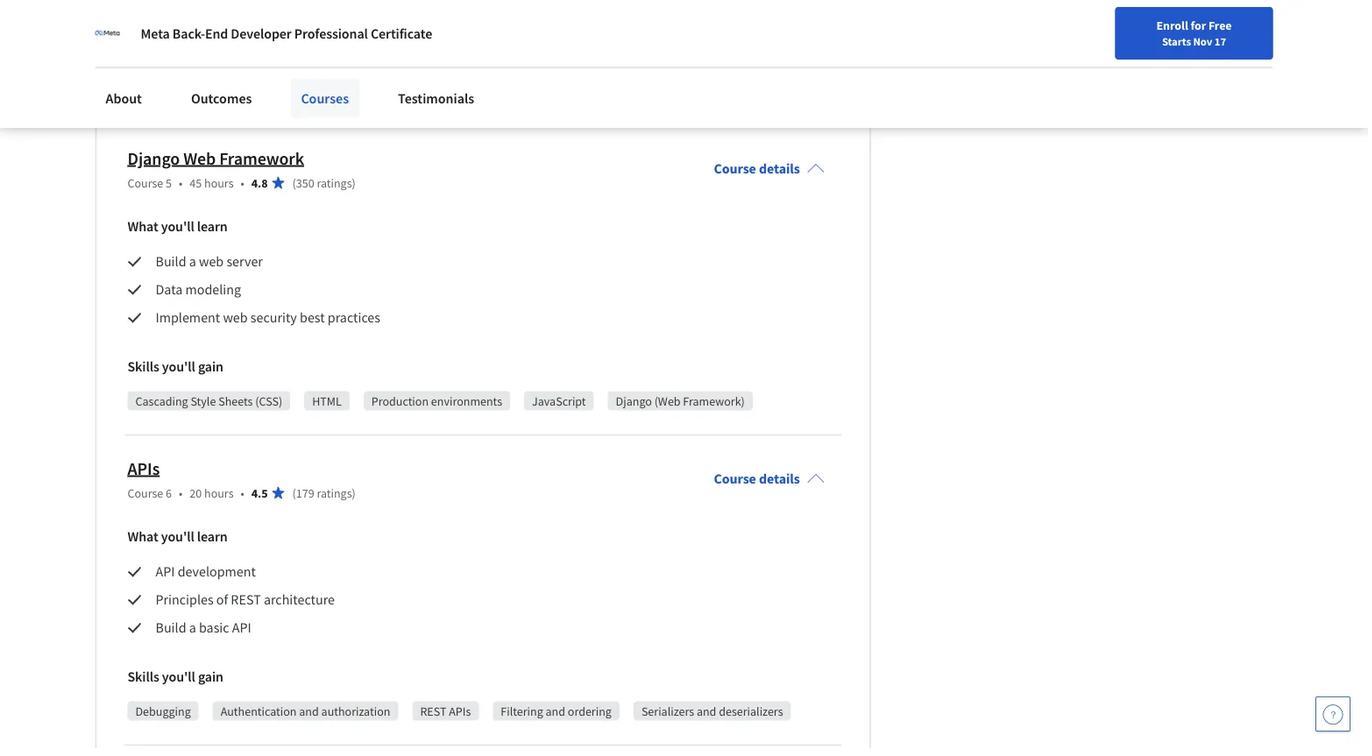 Task type: describe. For each thing, give the bounding box(es) containing it.
sheets
[[219, 394, 253, 409]]

testimonials
[[398, 89, 475, 107]]

0 vertical spatial apis
[[128, 458, 160, 480]]

0 vertical spatial api
[[156, 564, 175, 581]]

skills you'll gain for apis
[[128, 669, 224, 687]]

1 horizontal spatial apis
[[449, 704, 471, 720]]

) for apis
[[352, 486, 356, 502]]

development
[[178, 564, 256, 581]]

framework
[[219, 148, 304, 170]]

architecture
[[264, 592, 335, 609]]

(css)
[[255, 394, 283, 409]]

api development
[[156, 564, 256, 581]]

coursera image
[[21, 14, 132, 42]]

professional
[[294, 25, 368, 42]]

pseudocode
[[135, 83, 199, 99]]

meta
[[141, 25, 170, 42]]

skills for apis
[[128, 669, 159, 687]]

html
[[312, 394, 342, 409]]

what you'll learn for apis
[[128, 529, 228, 546]]

principles of rest architecture
[[156, 592, 335, 609]]

course 6 • 20 hours •
[[128, 486, 244, 502]]

0 vertical spatial rest
[[231, 592, 261, 609]]

data modeling
[[156, 281, 241, 299]]

cascading style sheets (css)
[[135, 394, 283, 409]]

serializers
[[642, 704, 695, 720]]

nov
[[1194, 34, 1213, 48]]

about link
[[95, 79, 152, 118]]

) for django web framework
[[352, 175, 356, 191]]

and for filtering
[[546, 704, 566, 720]]

filtering and ordering
[[501, 704, 612, 720]]

framework)
[[683, 394, 745, 409]]

build for build a web server
[[156, 253, 186, 271]]

of
[[216, 592, 228, 609]]

and for authentication
[[299, 704, 319, 720]]

meta image
[[95, 21, 120, 46]]

20
[[190, 486, 202, 502]]

4.8
[[252, 175, 268, 191]]

build a basic api
[[156, 620, 251, 637]]

learn for django web framework
[[197, 218, 228, 236]]

what for django web framework
[[128, 218, 158, 236]]

rest apis
[[420, 704, 471, 720]]

45
[[190, 175, 202, 191]]

django for django (web framework)
[[616, 394, 652, 409]]

server
[[227, 253, 263, 271]]

• right 6
[[179, 486, 183, 502]]

enroll for free starts nov 17
[[1157, 18, 1233, 48]]

modeling
[[185, 281, 241, 299]]

enroll
[[1157, 18, 1189, 33]]

implement
[[156, 309, 220, 327]]

1 vertical spatial api
[[232, 620, 251, 637]]

implement web security best practices
[[156, 309, 381, 327]]

testimonials link
[[388, 79, 485, 118]]

6
[[166, 486, 172, 502]]

skills you'll gain for django web framework
[[128, 359, 224, 376]]

authorization
[[321, 704, 391, 720]]

style
[[191, 394, 216, 409]]

course details button for django web framework
[[700, 136, 839, 203]]

structure
[[453, 83, 500, 99]]

• left 4.5
[[241, 486, 244, 502]]

courses
[[301, 89, 349, 107]]

outcomes link
[[181, 79, 263, 118]]

back-
[[173, 25, 205, 42]]

environments
[[431, 394, 503, 409]]

production
[[372, 394, 429, 409]]

for
[[1191, 18, 1207, 33]]

course details button for apis
[[700, 446, 839, 513]]

starts
[[1163, 34, 1192, 48]]

details for django web framework
[[759, 160, 800, 178]]

what you'll learn for django web framework
[[128, 218, 228, 236]]

courses link
[[291, 79, 360, 118]]

apis link
[[128, 458, 160, 480]]

( 350 ratings )
[[292, 175, 356, 191]]

end
[[205, 25, 228, 42]]

• right 5
[[179, 175, 183, 191]]

what for apis
[[128, 529, 158, 546]]

( 179 ratings )
[[292, 486, 356, 502]]

learn for apis
[[197, 529, 228, 546]]

algorithms
[[228, 83, 284, 99]]

communication
[[314, 83, 397, 99]]

best
[[300, 309, 325, 327]]

django for django web framework
[[128, 148, 180, 170]]

17
[[1215, 34, 1227, 48]]

certificate
[[371, 25, 432, 42]]

cascading
[[135, 394, 188, 409]]

ordering
[[568, 704, 612, 720]]

you'll up "cascading"
[[162, 359, 195, 376]]

practices
[[328, 309, 381, 327]]

a for web
[[189, 253, 196, 271]]



Task type: locate. For each thing, give the bounding box(es) containing it.
build
[[156, 253, 186, 271], [156, 620, 186, 637]]

( right 4.5
[[292, 486, 296, 502]]

and right 'serializers'
[[697, 704, 717, 720]]

0 vertical spatial gain
[[198, 359, 224, 376]]

what down the course 5 • 45 hours •
[[128, 218, 158, 236]]

skills you'll gain up "cascading"
[[128, 359, 224, 376]]

0 vertical spatial course details
[[714, 160, 800, 178]]

0 vertical spatial learn
[[197, 218, 228, 236]]

1 vertical spatial hours
[[204, 486, 234, 502]]

learn up build a web server on the left
[[197, 218, 228, 236]]

meta back-end developer professional certificate
[[141, 25, 432, 42]]

authentication and authorization
[[221, 704, 391, 720]]

and for serializers
[[697, 704, 717, 720]]

data for data structure
[[426, 83, 450, 99]]

1 hours from the top
[[204, 175, 234, 191]]

ratings for django web framework
[[317, 175, 352, 191]]

skills you'll gain up debugging
[[128, 669, 224, 687]]

what you'll learn down the course 5 • 45 hours •
[[128, 218, 228, 236]]

1 vertical spatial skills
[[128, 669, 159, 687]]

1 ratings from the top
[[317, 175, 352, 191]]

1 ) from the top
[[352, 175, 356, 191]]

(web
[[655, 394, 681, 409]]

rest right of
[[231, 592, 261, 609]]

3 and from the left
[[697, 704, 717, 720]]

1 ( from the top
[[292, 175, 296, 191]]

principles
[[156, 592, 214, 609]]

0 horizontal spatial data
[[156, 281, 183, 299]]

1 vertical spatial course details
[[714, 471, 800, 488]]

skills up debugging
[[128, 669, 159, 687]]

1 skills from the top
[[128, 359, 159, 376]]

course details for django web framework
[[714, 160, 800, 178]]

4.5
[[252, 486, 268, 502]]

what down course 6 • 20 hours •
[[128, 529, 158, 546]]

0 horizontal spatial rest
[[231, 592, 261, 609]]

2 hours from the top
[[204, 486, 234, 502]]

1 gain from the top
[[198, 359, 224, 376]]

build up data modeling
[[156, 253, 186, 271]]

0 vertical spatial django
[[128, 148, 180, 170]]

production environments
[[372, 394, 503, 409]]

0 vertical spatial data
[[426, 83, 450, 99]]

apis left the filtering
[[449, 704, 471, 720]]

0 vertical spatial ratings
[[317, 175, 352, 191]]

data structure
[[426, 83, 500, 99]]

data up implement
[[156, 281, 183, 299]]

1 learn from the top
[[197, 218, 228, 236]]

skills for django web framework
[[128, 359, 159, 376]]

ratings right "179"
[[317, 486, 352, 502]]

course 5 • 45 hours •
[[128, 175, 244, 191]]

2 what from the top
[[128, 529, 158, 546]]

2 course details button from the top
[[700, 446, 839, 513]]

0 vertical spatial hours
[[204, 175, 234, 191]]

)
[[352, 175, 356, 191], [352, 486, 356, 502]]

1 build from the top
[[156, 253, 186, 271]]

1 vertical spatial rest
[[420, 704, 447, 720]]

menu item
[[1001, 18, 1114, 75]]

help center image
[[1323, 704, 1344, 725]]

a
[[189, 253, 196, 271], [189, 620, 196, 637]]

2 what you'll learn from the top
[[128, 529, 228, 546]]

course details for apis
[[714, 471, 800, 488]]

ratings
[[317, 175, 352, 191], [317, 486, 352, 502]]

1 horizontal spatial and
[[546, 704, 566, 720]]

hours right 20
[[204, 486, 234, 502]]

django web framework link
[[128, 148, 304, 170]]

what
[[128, 218, 158, 236], [128, 529, 158, 546]]

gain up cascading style sheets (css)
[[198, 359, 224, 376]]

data
[[426, 83, 450, 99], [156, 281, 183, 299]]

what you'll learn down course 6 • 20 hours •
[[128, 529, 228, 546]]

2 course details from the top
[[714, 471, 800, 488]]

0 horizontal spatial django
[[128, 148, 180, 170]]

2 skills from the top
[[128, 669, 159, 687]]

1 vertical spatial )
[[352, 486, 356, 502]]

ratings right the 350
[[317, 175, 352, 191]]

details for apis
[[759, 471, 800, 488]]

0 horizontal spatial api
[[156, 564, 175, 581]]

hours for django web framework
[[204, 175, 234, 191]]

and left authorization
[[299, 704, 319, 720]]

1 vertical spatial django
[[616, 394, 652, 409]]

learn
[[197, 218, 228, 236], [197, 529, 228, 546]]

course details button
[[700, 136, 839, 203], [700, 446, 839, 513]]

apis
[[128, 458, 160, 480], [449, 704, 471, 720]]

0 vertical spatial a
[[189, 253, 196, 271]]

0 vertical spatial (
[[292, 175, 296, 191]]

what you'll learn
[[128, 218, 228, 236], [128, 529, 228, 546]]

learn up the development
[[197, 529, 228, 546]]

1 what from the top
[[128, 218, 158, 236]]

gain
[[198, 359, 224, 376], [198, 669, 224, 687]]

rest right authorization
[[420, 704, 447, 720]]

0 vertical spatial course details button
[[700, 136, 839, 203]]

gain down basic
[[198, 669, 224, 687]]

1 vertical spatial what
[[128, 529, 158, 546]]

web
[[199, 253, 224, 271], [223, 309, 248, 327]]

api
[[156, 564, 175, 581], [232, 620, 251, 637]]

course details
[[714, 160, 800, 178], [714, 471, 800, 488]]

179
[[296, 486, 314, 502]]

2 a from the top
[[189, 620, 196, 637]]

security
[[251, 309, 297, 327]]

you'll down the course 5 • 45 hours •
[[161, 218, 194, 236]]

5
[[166, 175, 172, 191]]

1 vertical spatial skills you'll gain
[[128, 669, 224, 687]]

0 vertical spatial )
[[352, 175, 356, 191]]

django left (web
[[616, 394, 652, 409]]

1 vertical spatial course details button
[[700, 446, 839, 513]]

skills you'll gain
[[128, 359, 224, 376], [128, 669, 224, 687]]

2 and from the left
[[546, 704, 566, 720]]

1 skills you'll gain from the top
[[128, 359, 224, 376]]

0 vertical spatial build
[[156, 253, 186, 271]]

1 course details from the top
[[714, 160, 800, 178]]

data for data modeling
[[156, 281, 183, 299]]

1 vertical spatial (
[[292, 486, 296, 502]]

0 vertical spatial what you'll learn
[[128, 218, 228, 236]]

serializers and deserializers
[[642, 704, 784, 720]]

show notifications image
[[1132, 22, 1153, 43]]

details
[[759, 160, 800, 178], [759, 471, 800, 488]]

• left 4.8 on the top of page
[[241, 175, 244, 191]]

rest
[[231, 592, 261, 609], [420, 704, 447, 720]]

350
[[296, 175, 314, 191]]

deserializers
[[719, 704, 784, 720]]

a left basic
[[189, 620, 196, 637]]

0 horizontal spatial and
[[299, 704, 319, 720]]

data left structure
[[426, 83, 450, 99]]

1 vertical spatial learn
[[197, 529, 228, 546]]

hours right 45
[[204, 175, 234, 191]]

web down modeling
[[223, 309, 248, 327]]

1 what you'll learn from the top
[[128, 218, 228, 236]]

you'll up debugging
[[162, 669, 195, 687]]

1 horizontal spatial django
[[616, 394, 652, 409]]

filtering
[[501, 704, 543, 720]]

( right 4.8 on the top of page
[[292, 175, 296, 191]]

1 horizontal spatial data
[[426, 83, 450, 99]]

1 vertical spatial what you'll learn
[[128, 529, 228, 546]]

( for apis
[[292, 486, 296, 502]]

and right the filtering
[[546, 704, 566, 720]]

build down principles at bottom left
[[156, 620, 186, 637]]

2 horizontal spatial and
[[697, 704, 717, 720]]

None search field
[[250, 11, 636, 46]]

1 course details button from the top
[[700, 136, 839, 203]]

1 vertical spatial web
[[223, 309, 248, 327]]

1 vertical spatial ratings
[[317, 486, 352, 502]]

build a web server
[[156, 253, 263, 271]]

1 horizontal spatial rest
[[420, 704, 447, 720]]

1 vertical spatial details
[[759, 471, 800, 488]]

hours for apis
[[204, 486, 234, 502]]

0 vertical spatial details
[[759, 160, 800, 178]]

2 build from the top
[[156, 620, 186, 637]]

) right "179"
[[352, 486, 356, 502]]

0 horizontal spatial apis
[[128, 458, 160, 480]]

1 vertical spatial a
[[189, 620, 196, 637]]

django up 5
[[128, 148, 180, 170]]

2 gain from the top
[[198, 669, 224, 687]]

about
[[106, 89, 142, 107]]

0 vertical spatial skills you'll gain
[[128, 359, 224, 376]]

(
[[292, 175, 296, 191], [292, 486, 296, 502]]

django web framework
[[128, 148, 304, 170]]

1 vertical spatial apis
[[449, 704, 471, 720]]

web up modeling
[[199, 253, 224, 271]]

javascript
[[532, 394, 586, 409]]

skills up "cascading"
[[128, 359, 159, 376]]

developer
[[231, 25, 292, 42]]

course
[[714, 160, 757, 178], [128, 175, 163, 191], [714, 471, 757, 488], [128, 486, 163, 502]]

2 details from the top
[[759, 471, 800, 488]]

basic
[[199, 620, 229, 637]]

you'll down course 6 • 20 hours •
[[161, 529, 194, 546]]

web
[[183, 148, 216, 170]]

free
[[1209, 18, 1233, 33]]

api right basic
[[232, 620, 251, 637]]

you'll
[[161, 218, 194, 236], [162, 359, 195, 376], [161, 529, 194, 546], [162, 669, 195, 687]]

1 vertical spatial data
[[156, 281, 183, 299]]

build for build a basic api
[[156, 620, 186, 637]]

2 ) from the top
[[352, 486, 356, 502]]

0 vertical spatial skills
[[128, 359, 159, 376]]

0 vertical spatial web
[[199, 253, 224, 271]]

) right the 350
[[352, 175, 356, 191]]

ratings for apis
[[317, 486, 352, 502]]

1 horizontal spatial api
[[232, 620, 251, 637]]

apis up course 6 • 20 hours •
[[128, 458, 160, 480]]

2 learn from the top
[[197, 529, 228, 546]]

debugging
[[135, 704, 191, 720]]

1 vertical spatial build
[[156, 620, 186, 637]]

1 details from the top
[[759, 160, 800, 178]]

0 vertical spatial what
[[128, 218, 158, 236]]

outcomes
[[191, 89, 252, 107]]

skills
[[128, 359, 159, 376], [128, 669, 159, 687]]

( for django web framework
[[292, 175, 296, 191]]

gain for django web framework
[[198, 359, 224, 376]]

1 and from the left
[[299, 704, 319, 720]]

1 a from the top
[[189, 253, 196, 271]]

gain for apis
[[198, 669, 224, 687]]

2 skills you'll gain from the top
[[128, 669, 224, 687]]

hours
[[204, 175, 234, 191], [204, 486, 234, 502]]

django
[[128, 148, 180, 170], [616, 394, 652, 409]]

django (web framework)
[[616, 394, 745, 409]]

1 vertical spatial gain
[[198, 669, 224, 687]]

2 ratings from the top
[[317, 486, 352, 502]]

authentication
[[221, 704, 297, 720]]

and
[[299, 704, 319, 720], [546, 704, 566, 720], [697, 704, 717, 720]]

api up principles at bottom left
[[156, 564, 175, 581]]

2 ( from the top
[[292, 486, 296, 502]]

a up data modeling
[[189, 253, 196, 271]]

a for basic
[[189, 620, 196, 637]]



Task type: vqa. For each thing, say whether or not it's contained in the screenshot.
(Web
yes



